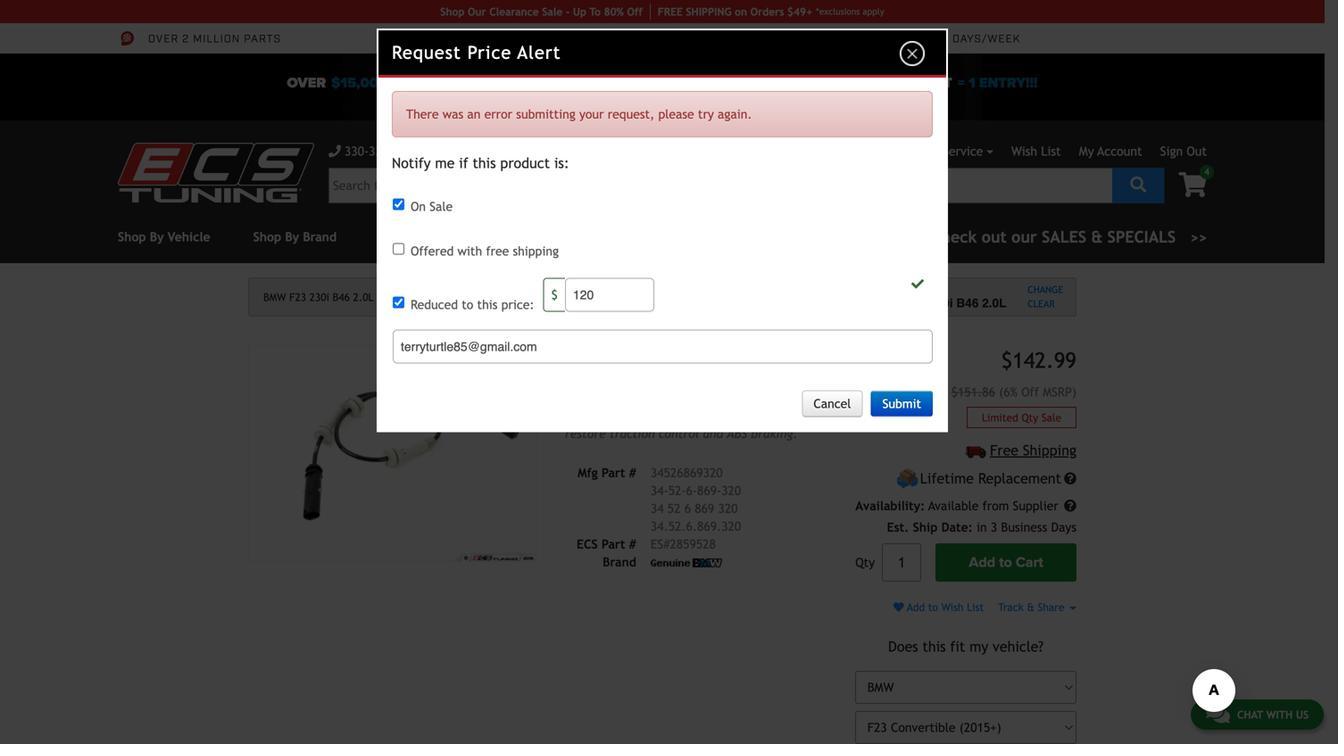 Task type: vqa. For each thing, say whether or not it's contained in the screenshot.
Shipping to the right
yes



Task type: locate. For each thing, give the bounding box(es) containing it.
0 vertical spatial part
[[602, 466, 625, 480]]

b46 left es#2859528
[[333, 291, 350, 304]]

shop for shop our clearance sale - up to 80% off
[[440, 5, 465, 18]]

0 horizontal spatial chat
[[478, 144, 504, 158]]

None text field
[[565, 278, 654, 312]]

1 horizontal spatial shop
[[380, 230, 408, 244]]

oem front abs wheel speed sensor - priced each
[[565, 345, 837, 393]]

lifetime down shop our clearance sale - up to 80% off
[[516, 32, 569, 46]]

1 vertical spatial this
[[477, 298, 498, 312]]

1 horizontal spatial f23
[[905, 296, 926, 310]]

0 horizontal spatial your
[[579, 107, 604, 121]]

0 vertical spatial this
[[473, 155, 496, 171]]

offered
[[411, 244, 454, 259]]

sale down msrp)
[[1042, 411, 1062, 424]]

availability: available from supplier
[[856, 499, 1063, 514]]

wish left my
[[1012, 144, 1038, 158]]

0 horizontal spatial wish
[[942, 602, 964, 614]]

speed inside replace your abs/dsc wheel speed sensor to restore traction control and abs braking.
[[732, 409, 766, 423]]

does
[[888, 639, 918, 655]]

0 horizontal spatial shop
[[253, 230, 281, 244]]

control
[[659, 427, 699, 441]]

clearance for our
[[489, 5, 539, 18]]

330-
[[345, 144, 369, 158]]

this left the price:
[[477, 298, 498, 312]]

0 horizontal spatial free
[[516, 32, 546, 46]]

2 question circle image from the top
[[1064, 500, 1077, 513]]

traction
[[610, 427, 655, 441]]

0 horizontal spatial lifetime
[[516, 32, 569, 46]]

0 vertical spatial abs
[[676, 345, 712, 370]]

0 vertical spatial -
[[566, 5, 570, 18]]

to right reduced on the top left of page
[[462, 298, 474, 312]]

your left request,
[[579, 107, 604, 121]]

this right if
[[473, 155, 496, 171]]

brand up the bmw f23 230i b46 2.0l
[[303, 230, 337, 244]]

sale
[[542, 5, 563, 18], [430, 200, 453, 214], [1042, 411, 1062, 424]]

lifetime for lifetime tech support
[[516, 32, 569, 46]]

bmw f23 230i b46 2.0l link
[[263, 291, 382, 304]]

sales & specials link
[[932, 225, 1207, 249]]

1 horizontal spatial lifetime
[[920, 471, 974, 487]]

availability:
[[856, 499, 925, 514]]

speed inside oem front abs wheel speed sensor - priced each
[[565, 368, 626, 393]]

qty down off
[[1022, 411, 1039, 424]]

lifetime replacement
[[920, 471, 1062, 487]]

enthusiast built link
[[854, 30, 992, 46]]

product
[[500, 155, 550, 171]]

please
[[658, 107, 694, 121]]

off
[[627, 5, 643, 18]]

shipping up replacement
[[1023, 442, 1077, 459]]

to
[[462, 298, 474, 312], [809, 409, 821, 423], [999, 555, 1012, 572], [928, 602, 938, 614]]

2.0l inside your vehicle bmw f23 230i b46 2.0l
[[982, 296, 1007, 310]]

1 vertical spatial list
[[967, 602, 984, 614]]

1 horizontal spatial abs
[[727, 427, 747, 441]]

0 horizontal spatial by
[[285, 230, 299, 244]]

34 52 6 869 320
[[651, 502, 738, 516]]

shop by clearance
[[380, 230, 487, 244]]

sale left up on the top left
[[542, 5, 563, 18]]

shipping inside free shipping over $49 link
[[549, 32, 604, 46]]

bmw
[[263, 291, 286, 304], [872, 296, 902, 310]]

built
[[960, 32, 992, 46]]

chat
[[478, 144, 504, 158], [1237, 709, 1264, 721]]

bmw down your
[[872, 296, 902, 310]]

320
[[722, 484, 741, 498]]

free down shop our clearance sale - up to 80% off
[[516, 32, 546, 46]]

0 vertical spatial wish
[[1012, 144, 1038, 158]]

0 horizontal spatial clearance
[[429, 230, 487, 244]]

80%
[[604, 5, 624, 18]]

to right heart icon
[[928, 602, 938, 614]]

0 horizontal spatial shipping
[[884, 32, 939, 46]]

1 horizontal spatial clearance
[[489, 5, 539, 18]]

2
[[182, 32, 190, 46]]

1 horizontal spatial wish
[[1012, 144, 1038, 158]]

0 horizontal spatial with
[[458, 244, 482, 259]]

with left us
[[1267, 709, 1293, 721]]

submitting
[[516, 107, 576, 121]]

1 vertical spatial #
[[629, 537, 637, 552]]

230i down the vehicle
[[930, 296, 953, 310]]

add inside button
[[969, 555, 996, 572]]

0 horizontal spatial qty
[[856, 556, 875, 570]]

2.0l left es#2859528
[[353, 291, 374, 304]]

replace your abs/dsc wheel speed sensor to restore traction control and abs braking.
[[565, 409, 821, 441]]

1 vertical spatial wish
[[942, 602, 964, 614]]

to inside add to cart button
[[999, 555, 1012, 572]]

2.0l
[[353, 291, 374, 304], [982, 296, 1007, 310]]

1 horizontal spatial 2.0l
[[982, 296, 1007, 310]]

list left my
[[1041, 144, 1061, 158]]

question circle image up 'days'
[[1064, 500, 1077, 513]]

es# 2859528 brand
[[603, 537, 716, 569]]

apply
[[863, 6, 885, 17]]

by up the bmw f23 230i b46 2.0l
[[285, 230, 299, 244]]

1 horizontal spatial speed
[[732, 409, 766, 423]]

f23 down shop by brand link
[[289, 291, 306, 304]]

230i down shop by brand link
[[310, 291, 329, 304]]

question circle image down free shipping
[[1064, 473, 1077, 485]]

wheel inside replace your abs/dsc wheel speed sensor to restore traction control and abs braking.
[[693, 409, 728, 423]]

0 vertical spatial with
[[458, 244, 482, 259]]

0 horizontal spatial sale
[[430, 200, 453, 214]]

clear
[[1028, 299, 1055, 310]]

list up my
[[967, 602, 984, 614]]

vehicle
[[896, 284, 931, 296]]

1 part from the top
[[602, 466, 625, 480]]

there was an error submitting your request, please try again.
[[406, 107, 752, 121]]

1 horizontal spatial with
[[1267, 709, 1293, 721]]

1 vertical spatial your
[[613, 409, 638, 423]]

add for add to wish list
[[907, 602, 925, 614]]

2 vertical spatial sale
[[1042, 411, 1062, 424]]

2 part from the top
[[602, 537, 625, 552]]

0 horizontal spatial add
[[907, 602, 925, 614]]

1 horizontal spatial your
[[613, 409, 638, 423]]

1 horizontal spatial by
[[411, 230, 426, 244]]

1 by from the left
[[285, 230, 299, 244]]

1 horizontal spatial brand
[[603, 555, 637, 569]]

wheel up and at right bottom
[[693, 409, 728, 423]]

# down "traction"
[[629, 466, 637, 480]]

1 vertical spatial brand
[[603, 555, 637, 569]]

0 horizontal spatial abs
[[676, 345, 712, 370]]

2 # from the top
[[629, 537, 637, 552]]

chat right live
[[478, 144, 504, 158]]

1 vertical spatial question circle image
[[1064, 500, 1077, 513]]

free for free shipping over $49
[[516, 32, 546, 46]]

1 vertical spatial abs
[[727, 427, 747, 441]]

0 vertical spatial shipping
[[549, 32, 604, 46]]

0 vertical spatial wheel
[[719, 345, 781, 370]]

1 horizontal spatial -
[[705, 368, 713, 393]]

0 vertical spatial chat
[[478, 144, 504, 158]]

- left up on the top left
[[566, 5, 570, 18]]

your
[[872, 284, 893, 296]]

brand down 34526869320 34-52-6-869-320 34 52 6 869 320 34.52.6.869.320 ecs part # at the bottom
[[603, 555, 637, 569]]

priced
[[719, 368, 783, 393]]

0 vertical spatial free
[[516, 32, 546, 46]]

submit button
[[871, 391, 933, 418]]

1 question circle image from the top
[[1064, 473, 1077, 485]]

1 horizontal spatial free
[[990, 442, 1019, 459]]

search image
[[1131, 177, 1147, 193]]

to left the 'cart'
[[999, 555, 1012, 572]]

0 vertical spatial qty
[[1022, 411, 1039, 424]]

1 horizontal spatial qty
[[1022, 411, 1039, 424]]

part inside 34526869320 34-52-6-869-320 34 52 6 869 320 34.52.6.869.320 ecs part #
[[602, 537, 625, 552]]

clear link
[[1028, 297, 1064, 312]]

this left fit
[[923, 639, 946, 655]]

add right heart icon
[[907, 602, 925, 614]]

1 horizontal spatial 230i
[[930, 296, 953, 310]]

0 horizontal spatial 230i
[[310, 291, 329, 304]]

your vehicle bmw f23 230i b46 2.0l
[[872, 284, 1007, 310]]

1 horizontal spatial list
[[1041, 144, 1061, 158]]

clearance right our
[[489, 5, 539, 18]]

0 vertical spatial list
[[1041, 144, 1061, 158]]

1 vertical spatial with
[[1267, 709, 1293, 721]]

3
[[991, 521, 998, 535]]

to inside replace your abs/dsc wheel speed sensor to restore traction control and abs braking.
[[809, 409, 821, 423]]

230i inside your vehicle bmw f23 230i b46 2.0l
[[930, 296, 953, 310]]

1 # from the top
[[629, 466, 637, 480]]

$151.86
[[952, 385, 995, 399]]

1 vertical spatial speed
[[732, 409, 766, 423]]

1 vertical spatial wheel
[[693, 409, 728, 423]]

question circle image for lifetime replacement
[[1064, 473, 1077, 485]]

in
[[977, 521, 987, 535]]

0 horizontal spatial -
[[566, 5, 570, 18]]

f23
[[289, 291, 306, 304], [905, 296, 926, 310]]

1 vertical spatial add
[[907, 602, 925, 614]]

lifetime up available
[[920, 471, 974, 487]]

sales & specials
[[1042, 228, 1176, 246]]

bmw down shop by brand link
[[263, 291, 286, 304]]

clearance up offered
[[429, 230, 487, 244]]

= 1 entry!!!
[[958, 75, 1038, 92]]

0 horizontal spatial speed
[[565, 368, 626, 393]]

0 vertical spatial #
[[629, 466, 637, 480]]

wheel inside oem front abs wheel speed sensor - priced each
[[719, 345, 781, 370]]

my account link
[[1079, 144, 1142, 158]]

on sale
[[411, 200, 453, 214]]

wheel left 'each' at the right of page
[[719, 345, 781, 370]]

free right free shipping image in the bottom right of the page
[[990, 442, 1019, 459]]

1 horizontal spatial bmw
[[872, 296, 902, 310]]

by for brand
[[285, 230, 299, 244]]

4
[[1205, 167, 1210, 177]]

million
[[193, 32, 240, 46]]

does this fit my vehicle?
[[888, 639, 1044, 655]]

add down est. ship date: in 3 business days
[[969, 555, 996, 572]]

chat left us
[[1237, 709, 1264, 721]]

1 vertical spatial shipping
[[1023, 442, 1077, 459]]

1 vertical spatial qty
[[856, 556, 875, 570]]

front
[[615, 345, 670, 370]]

part right ecs
[[602, 537, 625, 552]]

qty down availability:
[[856, 556, 875, 570]]

this product is lifetime replacement eligible image
[[897, 468, 919, 490]]

0 vertical spatial lifetime
[[516, 32, 569, 46]]

part right mfg
[[602, 466, 625, 480]]

1 vertical spatial part
[[602, 537, 625, 552]]

genuine bmw image
[[651, 559, 722, 568]]

shipping left 7
[[884, 32, 939, 46]]

wheel for abs
[[719, 345, 781, 370]]

330-331-2003
[[345, 144, 419, 158]]

shop our clearance sale - up to 80% off link
[[440, 4, 651, 20]]

question circle image
[[1064, 473, 1077, 485], [1064, 500, 1077, 513]]

to right "sensor" at the bottom of page
[[809, 409, 821, 423]]

price left match
[[148, 32, 182, 46]]

with
[[458, 244, 482, 259], [1267, 709, 1293, 721]]

sales
[[1042, 228, 1087, 246]]

0 vertical spatial question circle image
[[1064, 473, 1077, 485]]

sign
[[1161, 144, 1183, 158]]

ship
[[913, 521, 938, 535]]

es#2859528 - 34526869320 - oem front abs wheel speed sensor - priced each - replace your abs/dsc wheel speed sensor to restore traction control and abs braking. - genuine bmw - bmw image
[[248, 346, 537, 562]]

shop our clearance sale - up to 80% off
[[440, 5, 643, 18]]

abs right front
[[676, 345, 712, 370]]

1 horizontal spatial b46
[[957, 296, 979, 310]]

# left 'es#'
[[629, 537, 637, 552]]

1 vertical spatial shipping
[[513, 244, 559, 259]]

abs/dsc
[[641, 409, 690, 423]]

shipping
[[549, 32, 604, 46], [513, 244, 559, 259]]

0 vertical spatial brand
[[303, 230, 337, 244]]

live
[[451, 144, 474, 158]]

None text field
[[882, 544, 922, 582]]

guarantee
[[229, 32, 298, 46]]

1 vertical spatial free
[[990, 442, 1019, 459]]

34526869320 34-52-6-869-320 34 52 6 869 320 34.52.6.869.320 ecs part #
[[577, 466, 741, 552]]

2.0l left clear
[[982, 296, 1007, 310]]

#
[[629, 466, 637, 480], [629, 537, 637, 552]]

f23 down the vehicle
[[905, 296, 926, 310]]

$151.86 (6% off msrp)
[[952, 385, 1077, 399]]

question circle image for available from supplier
[[1064, 500, 1077, 513]]

request
[[392, 42, 461, 63]]

b46 left clear
[[957, 296, 979, 310]]

0 vertical spatial your
[[579, 107, 604, 121]]

fit
[[950, 639, 965, 655]]

qty
[[1022, 411, 1039, 424], [856, 556, 875, 570]]

lifetime inside lifetime tech support link
[[516, 32, 569, 46]]

by up offered
[[411, 230, 426, 244]]

0 vertical spatial add
[[969, 555, 996, 572]]

1 horizontal spatial shipping
[[1023, 442, 1077, 459]]

0 vertical spatial sale
[[542, 5, 563, 18]]

1 vertical spatial lifetime
[[920, 471, 974, 487]]

wish up fit
[[942, 602, 964, 614]]

1 horizontal spatial add
[[969, 555, 996, 572]]

sale right on
[[430, 200, 453, 214]]

None checkbox
[[393, 199, 404, 210], [393, 243, 404, 255], [393, 297, 404, 309], [393, 199, 404, 210], [393, 243, 404, 255], [393, 297, 404, 309]]

0 vertical spatial speed
[[565, 368, 626, 393]]

0 horizontal spatial brand
[[303, 230, 337, 244]]

1 horizontal spatial price
[[468, 42, 512, 63]]

52-
[[669, 484, 686, 498]]

your up "traction"
[[613, 409, 638, 423]]

- left priced
[[705, 368, 713, 393]]

brand inside the es# 2859528 brand
[[603, 555, 637, 569]]

1 horizontal spatial chat
[[1237, 709, 1264, 721]]

abs right and at right bottom
[[727, 427, 747, 441]]

1 vertical spatial clearance
[[429, 230, 487, 244]]

2 by from the left
[[411, 230, 426, 244]]

notify me if this product is:
[[392, 155, 569, 171]]

speed up replace
[[565, 368, 626, 393]]

2 horizontal spatial shop
[[440, 5, 465, 18]]

submit
[[883, 397, 921, 411]]

price down our
[[468, 42, 512, 63]]

0 vertical spatial clearance
[[489, 5, 539, 18]]

0 vertical spatial shipping
[[884, 32, 939, 46]]

sign out
[[1161, 144, 1207, 158]]

there was an error submitting your request, please try again. alert
[[392, 91, 933, 138]]

part
[[602, 466, 625, 480], [602, 537, 625, 552]]

to for add to wish list
[[928, 602, 938, 614]]

by for clearance
[[411, 230, 426, 244]]

speed up braking. at the bottom
[[732, 409, 766, 423]]

4 link
[[1165, 165, 1214, 199]]

es#
[[651, 537, 670, 552]]

with left free
[[458, 244, 482, 259]]

1 vertical spatial -
[[705, 368, 713, 393]]

lifetime for lifetime replacement
[[920, 471, 974, 487]]



Task type: describe. For each thing, give the bounding box(es) containing it.
shop by brand link
[[253, 230, 337, 244]]

Your email email field
[[393, 330, 933, 364]]

enthusiast
[[884, 32, 956, 46]]

request,
[[608, 107, 655, 121]]

free shipping over $49
[[516, 32, 664, 46]]

0 horizontal spatial f23
[[289, 291, 306, 304]]

es#2859528
[[385, 291, 447, 304]]

your inside replace your abs/dsc wheel speed sensor to restore traction control and abs braking.
[[613, 409, 638, 423]]

bmw inside your vehicle bmw f23 230i b46 2.0l
[[872, 296, 902, 310]]

ecs tuning image
[[118, 143, 314, 203]]

from
[[983, 499, 1009, 514]]

on
[[735, 5, 747, 18]]

free
[[486, 244, 509, 259]]

free shipping
[[990, 442, 1077, 459]]

specials
[[1108, 228, 1176, 246]]

clearance for by
[[429, 230, 487, 244]]

34-
[[651, 484, 669, 498]]

price match guarantee link
[[118, 30, 298, 46]]

enthusiast built
[[884, 32, 992, 46]]

2 horizontal spatial sale
[[1042, 411, 1062, 424]]

1 horizontal spatial sale
[[542, 5, 563, 18]]

speed for sensor
[[732, 409, 766, 423]]

replacement
[[978, 471, 1062, 487]]

est.
[[887, 521, 909, 535]]

add for add to cart
[[969, 555, 996, 572]]

your inside alert
[[579, 107, 604, 121]]

was
[[443, 107, 464, 121]]

offered with free shipping
[[411, 244, 559, 259]]

our
[[468, 5, 486, 18]]

off
[[1022, 385, 1039, 399]]

0 horizontal spatial b46
[[333, 291, 350, 304]]

days/week
[[953, 32, 1021, 46]]

mfg
[[578, 466, 598, 480]]

lifetime tech support link
[[486, 30, 659, 46]]

2 vertical spatial this
[[923, 639, 946, 655]]

*exclusions apply link
[[816, 5, 885, 18]]

brand for shop by brand
[[303, 230, 337, 244]]

shop by clearance link
[[380, 230, 487, 244]]

add to cart
[[969, 555, 1044, 572]]

parts
[[244, 32, 281, 46]]

with for chat
[[1267, 709, 1293, 721]]

shop for shop by clearance
[[380, 230, 408, 244]]

each
[[790, 368, 837, 393]]

*exclusions
[[816, 6, 860, 17]]

bmw f23 230i b46 2.0l
[[263, 291, 374, 304]]

brand for es# 2859528 brand
[[603, 555, 637, 569]]

add to cart button
[[936, 544, 1077, 582]]

$
[[551, 288, 558, 302]]

my
[[970, 639, 989, 655]]

to for add to cart
[[999, 555, 1012, 572]]

34526869320
[[651, 466, 723, 480]]

cart
[[1016, 555, 1044, 572]]

b46 inside your vehicle bmw f23 230i b46 2.0l
[[957, 296, 979, 310]]

my account
[[1079, 144, 1142, 158]]

free for free shipping
[[990, 442, 1019, 459]]

0 horizontal spatial bmw
[[263, 291, 286, 304]]

heart image
[[894, 602, 904, 613]]

us
[[1296, 709, 1309, 721]]

request price alert
[[392, 42, 561, 63]]

price:
[[501, 298, 534, 312]]

1 vertical spatial sale
[[430, 200, 453, 214]]

days
[[1051, 521, 1077, 535]]

available
[[929, 499, 979, 514]]

account
[[1098, 144, 1142, 158]]

1
[[969, 75, 976, 92]]

mfg part #
[[578, 466, 637, 480]]

free shipping image
[[966, 446, 986, 459]]

up
[[573, 5, 587, 18]]

est. ship date: in 3 business days
[[887, 521, 1077, 535]]

2859528
[[670, 537, 716, 552]]

ecs tuning 'spin to win' contest logo image
[[556, 61, 769, 105]]

0 horizontal spatial list
[[967, 602, 984, 614]]

to
[[590, 5, 601, 18]]

shipping 7 days/week
[[884, 32, 1021, 46]]

- inside oem front abs wheel speed sensor - priced each
[[705, 368, 713, 393]]

ship
[[686, 5, 708, 18]]

1 vertical spatial chat
[[1237, 709, 1264, 721]]

lifetime tech support
[[516, 32, 659, 46]]

reduced to this price:
[[411, 298, 534, 312]]

f23 inside your vehicle bmw f23 230i b46 2.0l
[[905, 296, 926, 310]]

sensor
[[769, 409, 805, 423]]

330-331-2003 link
[[329, 142, 419, 161]]

chat with us link
[[1191, 700, 1324, 730]]

2003
[[393, 144, 419, 158]]

phone image
[[329, 145, 341, 158]]

shop for shop by brand
[[253, 230, 281, 244]]

support
[[606, 32, 659, 46]]

wheel for abs/dsc
[[693, 409, 728, 423]]

restore
[[565, 427, 606, 441]]

live chat
[[451, 144, 504, 158]]

match
[[186, 32, 226, 46]]

# inside 34526869320 34-52-6-869-320 34 52 6 869 320 34.52.6.869.320 ecs part #
[[629, 537, 637, 552]]

over
[[148, 32, 179, 46]]

free ship ping on orders $49+ *exclusions apply
[[658, 5, 885, 18]]

0 horizontal spatial 2.0l
[[353, 291, 374, 304]]

sensor
[[632, 368, 699, 393]]

with for offered
[[458, 244, 482, 259]]

142.99
[[1013, 348, 1077, 373]]

&
[[1092, 228, 1103, 246]]

0 horizontal spatial price
[[148, 32, 182, 46]]

free shipping over $49 link
[[486, 30, 664, 46]]

msrp)
[[1043, 385, 1077, 399]]

$15,000
[[331, 75, 387, 92]]

to for reduced to this price:
[[462, 298, 474, 312]]

supplier
[[1013, 499, 1059, 514]]

331-
[[369, 144, 393, 158]]

wish list link
[[1012, 144, 1061, 158]]

vehicle?
[[993, 639, 1044, 655]]

abs inside replace your abs/dsc wheel speed sensor to restore traction control and abs braking.
[[727, 427, 747, 441]]

speed for sensor
[[565, 368, 626, 393]]

error
[[484, 107, 513, 121]]

change clear
[[1028, 284, 1064, 310]]

abs inside oem front abs wheel speed sensor - priced each
[[676, 345, 712, 370]]

$49
[[642, 32, 664, 46]]

add to wish list link
[[894, 602, 984, 614]]

oem
[[565, 345, 608, 370]]

sign out link
[[1161, 144, 1207, 158]]

try
[[698, 107, 714, 121]]

and
[[703, 427, 723, 441]]



